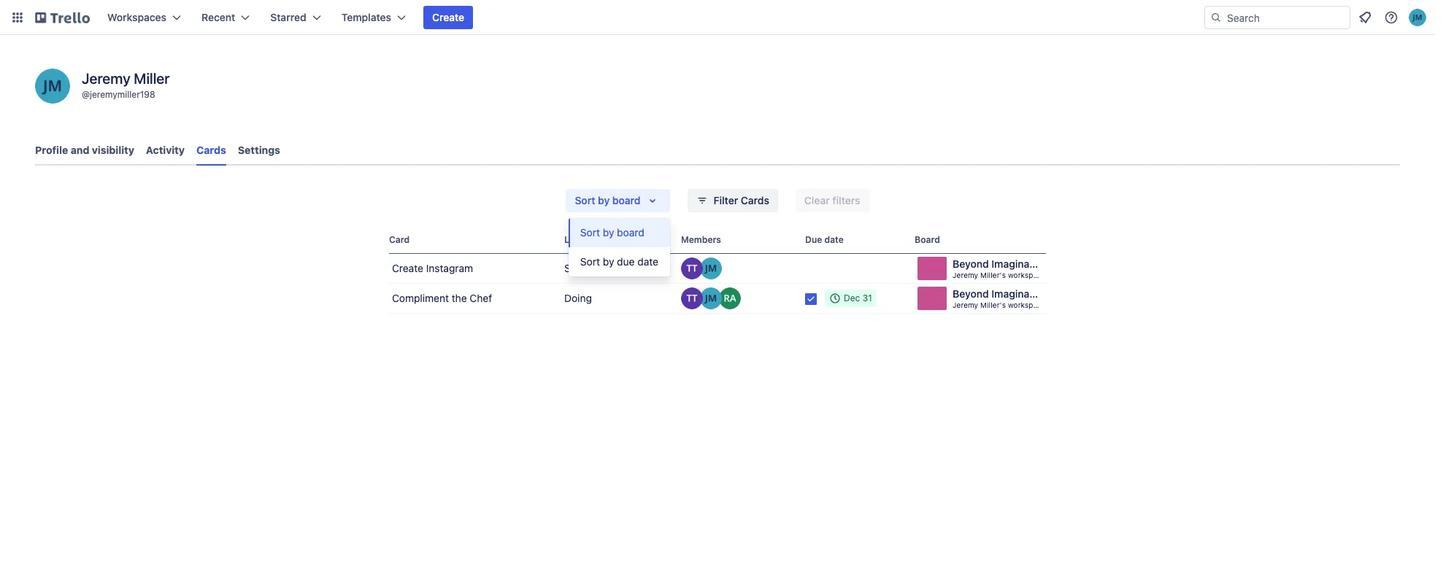 Task type: locate. For each thing, give the bounding box(es) containing it.
members
[[681, 234, 721, 245]]

by inside dropdown button
[[598, 194, 610, 207]]

by inside "button"
[[603, 256, 614, 268]]

1 vertical spatial board
[[617, 226, 645, 239]]

cards right 'activity'
[[196, 144, 226, 156]]

sort by board
[[575, 194, 641, 207], [580, 226, 645, 239]]

templates
[[342, 11, 391, 23]]

0 vertical spatial imagination
[[992, 258, 1048, 270]]

1 vertical spatial date
[[638, 256, 659, 268]]

1 horizontal spatial date
[[825, 234, 844, 245]]

by
[[598, 194, 610, 207], [603, 226, 614, 239], [603, 256, 614, 268]]

jeremy
[[82, 70, 130, 87], [953, 271, 979, 280], [953, 301, 979, 310]]

sort inside button
[[580, 226, 600, 239]]

sort by board up sort by board button
[[575, 194, 641, 207]]

clear filters button
[[796, 189, 869, 213]]

0 horizontal spatial cards
[[196, 144, 226, 156]]

by inside button
[[603, 226, 614, 239]]

1 vertical spatial sort by board
[[580, 226, 645, 239]]

jeremy miller (jeremymiller198) image
[[1409, 9, 1427, 26], [35, 69, 70, 104], [700, 258, 722, 280], [700, 288, 722, 310]]

jeremy miller (jeremymiller198) image down terry turtle (terryturtle) image
[[700, 288, 722, 310]]

board
[[915, 234, 940, 245]]

primary element
[[0, 0, 1436, 35]]

1 vertical spatial by
[[603, 226, 614, 239]]

0 vertical spatial by
[[598, 194, 610, 207]]

sort by due date
[[580, 256, 659, 268]]

0 vertical spatial miller's
[[981, 271, 1006, 280]]

0 vertical spatial sort by board
[[575, 194, 641, 207]]

by up sort by board button
[[598, 194, 610, 207]]

board up due
[[617, 226, 645, 239]]

board up sort by board button
[[613, 194, 641, 207]]

media
[[596, 262, 624, 275]]

cards right filter
[[741, 194, 770, 207]]

2 vertical spatial sort
[[580, 256, 600, 268]]

1 miller's from the top
[[981, 271, 1006, 280]]

0 vertical spatial board
[[613, 194, 641, 207]]

menu
[[569, 218, 670, 277]]

ruby anderson (rubyanderson7) image
[[719, 288, 741, 310]]

clear filters
[[805, 194, 861, 207]]

compliment the chef link
[[389, 284, 559, 313]]

clear
[[805, 194, 830, 207]]

@
[[82, 89, 90, 100]]

by left due
[[603, 256, 614, 268]]

sort
[[575, 194, 596, 207], [580, 226, 600, 239], [580, 256, 600, 268]]

jeremy miller (jeremymiller198) image left @
[[35, 69, 70, 104]]

instagram
[[426, 262, 473, 275]]

by up "sort by due date"
[[603, 226, 614, 239]]

1 vertical spatial cards
[[741, 194, 770, 207]]

filter cards
[[714, 194, 770, 207]]

1 horizontal spatial create
[[432, 11, 465, 23]]

menu containing sort by board
[[569, 218, 670, 277]]

1 vertical spatial sort
[[580, 226, 600, 239]]

compliment the chef
[[392, 292, 492, 305]]

board inside dropdown button
[[613, 194, 641, 207]]

1 vertical spatial workspace
[[1008, 301, 1046, 310]]

and
[[71, 144, 89, 156]]

create inside button
[[432, 11, 465, 23]]

imagination
[[992, 258, 1048, 270], [992, 288, 1048, 300]]

switch to… image
[[10, 10, 25, 25]]

2 vertical spatial by
[[603, 256, 614, 268]]

2 vertical spatial jeremy
[[953, 301, 979, 310]]

0 horizontal spatial create
[[392, 262, 424, 275]]

sort by board button
[[569, 218, 670, 248]]

create
[[432, 11, 465, 23], [392, 262, 424, 275]]

workspace
[[1008, 271, 1046, 280], [1008, 301, 1046, 310]]

terry turtle (terryturtle) image
[[681, 258, 703, 280]]

sort by board inside button
[[580, 226, 645, 239]]

1 vertical spatial miller's
[[981, 301, 1006, 310]]

sort by board for sort by board dropdown button
[[575, 194, 641, 207]]

workspaces button
[[99, 6, 190, 29]]

visibility
[[92, 144, 134, 156]]

board
[[613, 194, 641, 207], [617, 226, 645, 239]]

2 beyond from the top
[[953, 288, 989, 300]]

board for sort by board button
[[617, 226, 645, 239]]

profile and visibility link
[[35, 137, 134, 164]]

sort by board up "sort by due date"
[[580, 226, 645, 239]]

0 vertical spatial workspace
[[1008, 271, 1046, 280]]

due
[[805, 234, 822, 245]]

board for sort by board dropdown button
[[613, 194, 641, 207]]

filter
[[714, 194, 738, 207]]

chef
[[470, 292, 492, 305]]

sort by board inside dropdown button
[[575, 194, 641, 207]]

1 horizontal spatial cards
[[741, 194, 770, 207]]

0 vertical spatial beyond
[[953, 258, 989, 270]]

by for sort by board button
[[603, 226, 614, 239]]

0 vertical spatial sort
[[575, 194, 596, 207]]

1 vertical spatial create
[[392, 262, 424, 275]]

1 vertical spatial beyond imagination jeremy miller's workspace
[[953, 288, 1048, 310]]

beyond imagination jeremy miller's workspace
[[953, 258, 1048, 280], [953, 288, 1048, 310]]

0 vertical spatial beyond imagination jeremy miller's workspace
[[953, 258, 1048, 280]]

0 vertical spatial create
[[432, 11, 465, 23]]

miller's
[[981, 271, 1006, 280], [981, 301, 1006, 310]]

create for create instagram
[[392, 262, 424, 275]]

by for sort by board dropdown button
[[598, 194, 610, 207]]

sort by board button
[[566, 189, 670, 213]]

miller
[[134, 70, 170, 87]]

sort inside dropdown button
[[575, 194, 596, 207]]

0 vertical spatial jeremy
[[82, 70, 130, 87]]

create instagram
[[392, 262, 473, 275]]

sort inside "button"
[[580, 256, 600, 268]]

social media
[[564, 262, 624, 275]]

jeremymiller198
[[90, 89, 155, 100]]

1 vertical spatial beyond
[[953, 288, 989, 300]]

1 vertical spatial imagination
[[992, 288, 1048, 300]]

cards
[[196, 144, 226, 156], [741, 194, 770, 207]]

jeremy miller (jeremymiller198) image right open information menu image
[[1409, 9, 1427, 26]]

0 horizontal spatial date
[[638, 256, 659, 268]]

board inside button
[[617, 226, 645, 239]]

dec 31
[[844, 293, 872, 304]]

beyond
[[953, 258, 989, 270], [953, 288, 989, 300]]

cards inside button
[[741, 194, 770, 207]]

date
[[825, 234, 844, 245], [638, 256, 659, 268]]



Task type: describe. For each thing, give the bounding box(es) containing it.
templates button
[[333, 6, 415, 29]]

1 imagination from the top
[[992, 258, 1048, 270]]

social
[[564, 262, 593, 275]]

starred button
[[262, 6, 330, 29]]

compliment
[[392, 292, 449, 305]]

by for sort by due date "button"
[[603, 256, 614, 268]]

list
[[564, 234, 580, 245]]

sort by board for sort by board button
[[580, 226, 645, 239]]

sort for sort by due date "button"
[[580, 256, 600, 268]]

2 workspace from the top
[[1008, 301, 1046, 310]]

1 vertical spatial jeremy
[[953, 271, 979, 280]]

jeremy miller (jeremymiller198) image down members
[[700, 258, 722, 280]]

starred
[[270, 11, 306, 23]]

sort by due date button
[[569, 248, 670, 277]]

1 beyond from the top
[[953, 258, 989, 270]]

card
[[389, 234, 410, 245]]

0 vertical spatial cards
[[196, 144, 226, 156]]

sort for sort by board button
[[580, 226, 600, 239]]

2 miller's from the top
[[981, 301, 1006, 310]]

2 beyond imagination jeremy miller's workspace from the top
[[953, 288, 1048, 310]]

back to home image
[[35, 6, 90, 29]]

open information menu image
[[1385, 10, 1399, 25]]

jeremy miller @ jeremymiller198
[[82, 70, 170, 100]]

create for create
[[432, 11, 465, 23]]

0 vertical spatial date
[[825, 234, 844, 245]]

profile
[[35, 144, 68, 156]]

create instagram link
[[389, 254, 559, 283]]

1 beyond imagination jeremy miller's workspace from the top
[[953, 258, 1048, 280]]

dec
[[844, 293, 860, 304]]

31
[[863, 293, 872, 304]]

search image
[[1211, 12, 1222, 23]]

settings
[[238, 144, 280, 156]]

terry turtle (terryturtle) image
[[681, 288, 703, 310]]

date inside "button"
[[638, 256, 659, 268]]

jeremy inside jeremy miller @ jeremymiller198
[[82, 70, 130, 87]]

activity
[[146, 144, 185, 156]]

sort for sort by board dropdown button
[[575, 194, 596, 207]]

doing
[[564, 292, 592, 305]]

recent button
[[193, 6, 259, 29]]

profile and visibility
[[35, 144, 134, 156]]

create button
[[424, 6, 473, 29]]

cards link
[[196, 137, 226, 166]]

due date
[[805, 234, 844, 245]]

2 imagination from the top
[[992, 288, 1048, 300]]

settings link
[[238, 137, 280, 164]]

recent
[[202, 11, 235, 23]]

0 notifications image
[[1357, 9, 1374, 26]]

filters
[[833, 194, 861, 207]]

the
[[452, 292, 467, 305]]

workspaces
[[107, 11, 167, 23]]

1 workspace from the top
[[1008, 271, 1046, 280]]

due
[[617, 256, 635, 268]]

activity link
[[146, 137, 185, 164]]

Search field
[[1222, 7, 1350, 28]]

filter cards button
[[688, 189, 778, 213]]



Task type: vqa. For each thing, say whether or not it's contained in the screenshot.
2nd workspace
yes



